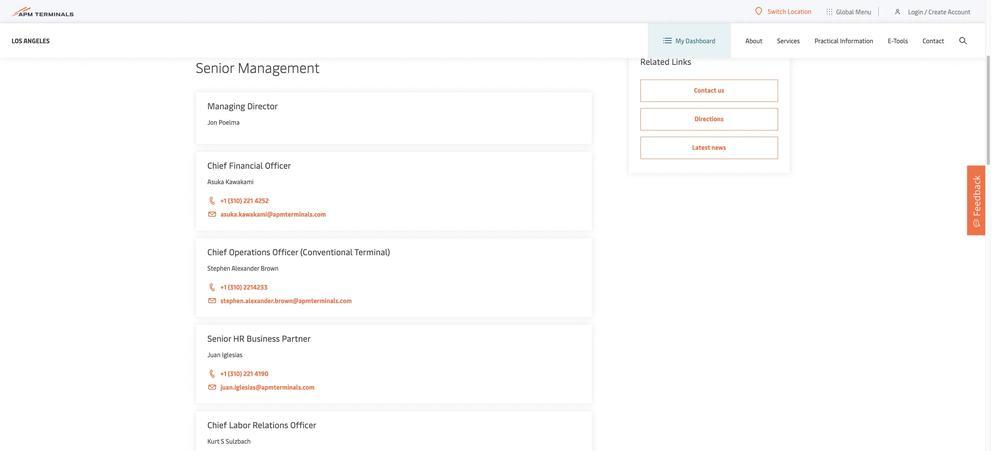 Task type: locate. For each thing, give the bounding box(es) containing it.
officer right relations
[[290, 419, 316, 431]]

switch location
[[768, 7, 812, 15]]

create
[[929, 7, 947, 16]]

(conventional
[[300, 246, 353, 258]]

asuka
[[207, 177, 224, 186]]

chief operations officer (conventional terminal)
[[207, 246, 390, 258]]

hr
[[233, 333, 245, 344]]

(310) left 2214233
[[228, 283, 242, 292]]

iglesias
[[222, 351, 243, 359]]

1 chief from the top
[[207, 160, 227, 171]]

officer
[[265, 160, 291, 171], [272, 246, 298, 258], [290, 419, 316, 431]]

practical
[[815, 36, 839, 45]]

1 horizontal spatial contact
[[923, 36, 944, 45]]

1 vertical spatial senior
[[207, 333, 231, 344]]

2 vertical spatial chief
[[207, 419, 227, 431]]

directions
[[695, 114, 724, 123]]

2 221 from the top
[[243, 370, 253, 378]]

relations
[[253, 419, 288, 431]]

chief
[[207, 160, 227, 171], [207, 246, 227, 258], [207, 419, 227, 431]]

global
[[836, 7, 854, 16]]

1 +1 from the top
[[221, 196, 226, 205]]

3 (310) from the top
[[228, 370, 242, 378]]

(310) down asuka kawakami
[[228, 196, 242, 205]]

jon
[[207, 118, 217, 126]]

contact left us
[[694, 86, 717, 94]]

feedback button
[[967, 166, 987, 235]]

services
[[777, 36, 800, 45]]

0 vertical spatial chief
[[207, 160, 227, 171]]

chief up asuka
[[207, 160, 227, 171]]

3 chief from the top
[[207, 419, 227, 431]]

services button
[[777, 23, 800, 58]]

officer up brown
[[272, 246, 298, 258]]

poelma
[[219, 118, 240, 126]]

senior
[[196, 58, 234, 77], [207, 333, 231, 344]]

contact inside related links contact us
[[694, 86, 717, 94]]

director
[[247, 100, 278, 112]]

+1 (310) 221 4252
[[221, 196, 269, 205]]

(310)
[[228, 196, 242, 205], [228, 283, 242, 292], [228, 370, 242, 378]]

1 (310) from the top
[[228, 196, 242, 205]]

+1 for financial
[[221, 196, 226, 205]]

3 +1 from the top
[[221, 370, 226, 378]]

(310) for operations
[[228, 283, 242, 292]]

+1 for hr
[[221, 370, 226, 378]]

1 vertical spatial officer
[[272, 246, 298, 258]]

managing director
[[207, 100, 278, 112]]

+1 (310) 2214233 link
[[207, 283, 580, 293]]

asuka kawakami
[[207, 177, 254, 186]]

1 221 from the top
[[243, 196, 253, 205]]

login / create account link
[[894, 0, 971, 23]]

1 vertical spatial (310)
[[228, 283, 242, 292]]

+1 down the juan iglesias
[[221, 370, 226, 378]]

officer right financial
[[265, 160, 291, 171]]

1 vertical spatial +1
[[221, 283, 226, 292]]

1 vertical spatial contact
[[694, 86, 717, 94]]

2 vertical spatial officer
[[290, 419, 316, 431]]

0 horizontal spatial contact
[[694, 86, 717, 94]]

contact us link
[[640, 80, 778, 102]]

location
[[788, 7, 812, 15]]

jon poelma
[[207, 118, 240, 126]]

1 vertical spatial chief
[[207, 246, 227, 258]]

+1 down asuka kawakami
[[221, 196, 226, 205]]

2 vertical spatial +1
[[221, 370, 226, 378]]

practical information button
[[815, 23, 873, 58]]

contact down login / create account link
[[923, 36, 944, 45]]

chief for chief operations officer (conventional terminal)
[[207, 246, 227, 258]]

management
[[238, 58, 320, 77]]

my
[[676, 36, 684, 45]]

team
[[235, 4, 289, 34]]

switch
[[768, 7, 786, 15]]

business
[[247, 333, 280, 344]]

2 vertical spatial (310)
[[228, 370, 242, 378]]

2 chief from the top
[[207, 246, 227, 258]]

0 vertical spatial (310)
[[228, 196, 242, 205]]

0 vertical spatial +1
[[221, 196, 226, 205]]

stephen.alexander.brown@apmterminals.com
[[221, 297, 352, 305]]

brown
[[261, 264, 279, 273]]

s
[[221, 437, 224, 446]]

+1 (310) 221 4190 link
[[207, 369, 580, 379]]

switch location button
[[756, 7, 812, 15]]

my dashboard button
[[663, 23, 716, 58]]

chief up stephen
[[207, 246, 227, 258]]

e-tools button
[[888, 23, 908, 58]]

senior hr business partner
[[207, 333, 311, 344]]

stephen
[[207, 264, 230, 273]]

0 vertical spatial contact
[[923, 36, 944, 45]]

(310) down iglesias on the bottom
[[228, 370, 242, 378]]

kurt
[[207, 437, 219, 446]]

directions link
[[640, 108, 778, 131]]

+1 for operations
[[221, 283, 226, 292]]

221
[[243, 196, 253, 205], [243, 370, 253, 378]]

los angeles
[[12, 36, 50, 45]]

2 (310) from the top
[[228, 283, 242, 292]]

0 vertical spatial 221
[[243, 196, 253, 205]]

chief up kurt
[[207, 419, 227, 431]]

officer for operations
[[272, 246, 298, 258]]

1 vertical spatial 221
[[243, 370, 253, 378]]

221 left 4252
[[243, 196, 253, 205]]

latest news
[[692, 143, 726, 152]]

operations
[[229, 246, 270, 258]]

2 +1 from the top
[[221, 283, 226, 292]]

account
[[948, 7, 971, 16]]

contact
[[923, 36, 944, 45], [694, 86, 717, 94]]

0 vertical spatial officer
[[265, 160, 291, 171]]

0 vertical spatial senior
[[196, 58, 234, 77]]

us
[[718, 86, 724, 94]]

2214233
[[243, 283, 268, 292]]

+1
[[221, 196, 226, 205], [221, 283, 226, 292], [221, 370, 226, 378]]

+1 down stephen
[[221, 283, 226, 292]]

221 left 4190
[[243, 370, 253, 378]]



Task type: describe. For each thing, give the bounding box(es) containing it.
tools
[[894, 36, 908, 45]]

asuka.kawakami@apmterminals.com
[[221, 210, 326, 218]]

global menu
[[836, 7, 872, 16]]

chief for chief labor relations officer
[[207, 419, 227, 431]]

221 for hr
[[243, 370, 253, 378]]

chief for chief financial officer
[[207, 160, 227, 171]]

kurt s sulzbach
[[207, 437, 251, 446]]

related
[[640, 56, 670, 67]]

stephen.alexander.brown@apmterminals.com link
[[207, 296, 580, 306]]

chief financial officer
[[207, 160, 291, 171]]

sulzbach
[[226, 437, 251, 446]]

juan iglesias
[[207, 351, 243, 359]]

e-
[[888, 36, 894, 45]]

related links contact us
[[640, 56, 724, 94]]

senior for senior management
[[196, 58, 234, 77]]

chief labor relations officer
[[207, 419, 316, 431]]

/
[[925, 7, 927, 16]]

(310) for hr
[[228, 370, 242, 378]]

asuka.kawakami@apmterminals.com link
[[207, 210, 580, 219]]

4190
[[254, 370, 269, 378]]

about
[[746, 36, 763, 45]]

+1 (310) 221 4190
[[221, 370, 269, 378]]

my dashboard
[[676, 36, 716, 45]]

practical information
[[815, 36, 873, 45]]

alexander
[[232, 264, 259, 273]]

contact button
[[923, 23, 944, 58]]

financial
[[229, 160, 263, 171]]

our team
[[196, 4, 289, 34]]

global menu button
[[819, 0, 879, 23]]

latest
[[692, 143, 710, 152]]

labor
[[229, 419, 251, 431]]

221 for financial
[[243, 196, 253, 205]]

e-tools
[[888, 36, 908, 45]]

managing
[[207, 100, 245, 112]]

+1 (310) 2214233
[[221, 283, 268, 292]]

officer for financial
[[265, 160, 291, 171]]

about button
[[746, 23, 763, 58]]

stephen alexander brown
[[207, 264, 279, 273]]

kawakami
[[226, 177, 254, 186]]

login
[[908, 7, 923, 16]]

login / create account
[[908, 7, 971, 16]]

partner
[[282, 333, 311, 344]]

information
[[840, 36, 873, 45]]

our
[[196, 4, 230, 34]]

juan
[[207, 351, 220, 359]]

dashboard
[[686, 36, 716, 45]]

links
[[672, 56, 691, 67]]

menu
[[856, 7, 872, 16]]

los
[[12, 36, 22, 45]]

feedback
[[970, 175, 983, 217]]

senior for senior hr business partner
[[207, 333, 231, 344]]

senior management
[[196, 58, 320, 77]]

terminal)
[[355, 246, 390, 258]]

juan.iglesias@apmterminals.com
[[221, 383, 315, 392]]

angeles
[[23, 36, 50, 45]]

news
[[712, 143, 726, 152]]

4252
[[254, 196, 269, 205]]

+1 (310) 221 4252 link
[[207, 196, 580, 206]]

latest news link
[[640, 137, 778, 159]]

los angeles link
[[12, 36, 50, 45]]

(310) for financial
[[228, 196, 242, 205]]

juan.iglesias@apmterminals.com link
[[207, 383, 580, 392]]



Task type: vqa. For each thing, say whether or not it's contained in the screenshot.
Terminals in the '02/16/23 Signal Mutual names APM Terminals North America for prestigious Industry Safety Leadership Award'
no



